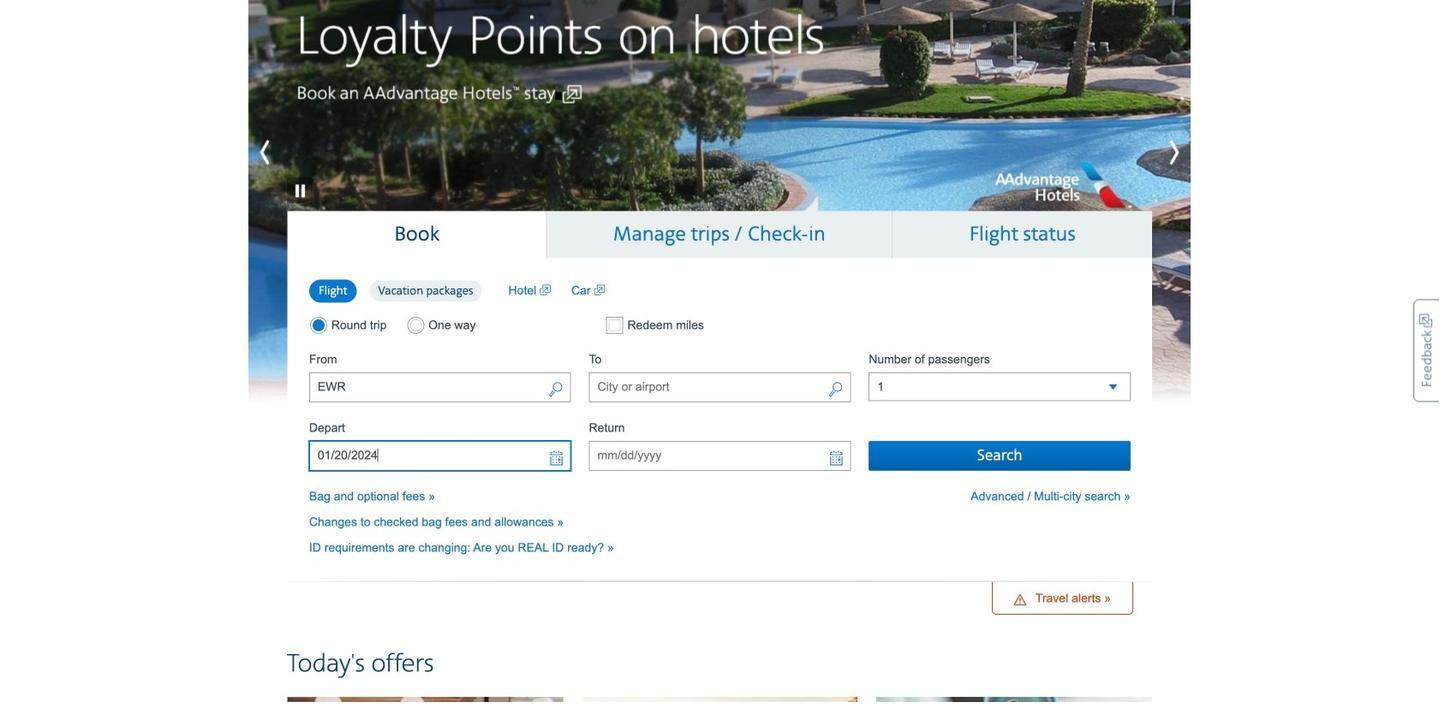 Task type: locate. For each thing, give the bounding box(es) containing it.
City or airport text field
[[589, 373, 851, 403]]

tab list
[[287, 211, 1153, 259]]

2 option group from the top
[[309, 317, 571, 334]]

tab
[[287, 211, 547, 259], [547, 211, 893, 259], [893, 211, 1153, 259]]

mm/dd/yyyy text field
[[309, 441, 571, 471]]

0 horizontal spatial search image
[[548, 381, 564, 401]]

search image for city or airport text box
[[548, 381, 564, 401]]

search image
[[548, 381, 564, 401], [828, 381, 843, 401]]

1 search image from the left
[[548, 381, 564, 401]]

1 horizontal spatial search image
[[828, 381, 843, 401]]

None submit
[[869, 441, 1131, 471]]

search image for city or airport text field
[[828, 381, 843, 401]]

2 search image from the left
[[828, 381, 843, 401]]

City or airport text field
[[309, 373, 571, 403]]

earn miles and loyalty points on hotels when you book through the aadvantage hotels platform. opens another site in a new window that may not meet accessibility guidelines. image
[[249, 0, 1191, 408]]

option group
[[309, 279, 491, 304], [309, 317, 571, 334]]

1 vertical spatial option group
[[309, 317, 571, 334]]

3 tab from the left
[[893, 211, 1153, 259]]

0 vertical spatial option group
[[309, 279, 491, 304]]



Task type: vqa. For each thing, say whether or not it's contained in the screenshot.
option group
yes



Task type: describe. For each thing, give the bounding box(es) containing it.
leave feedback, opens external site in new window image
[[1414, 299, 1440, 402]]

2 tab from the left
[[547, 211, 893, 259]]

newpage image
[[540, 283, 551, 300]]

newpage image
[[594, 283, 605, 300]]

1 option group from the top
[[309, 279, 491, 304]]

mm/dd/yyyy text field
[[589, 441, 851, 471]]

next slide image
[[1114, 131, 1191, 174]]

pause slideshow image
[[287, 152, 313, 204]]

1 tab from the left
[[287, 211, 547, 259]]

previous slide image
[[249, 131, 326, 174]]



